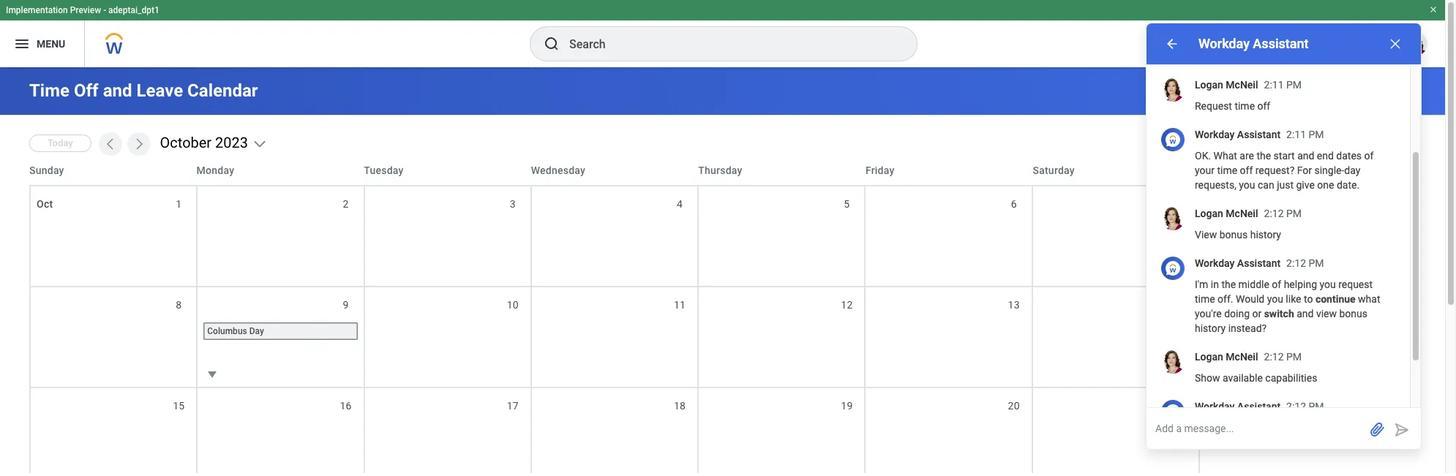 Task type: locate. For each thing, give the bounding box(es) containing it.
capabilities
[[1266, 372, 1318, 384]]

the
[[1257, 150, 1272, 162], [1222, 279, 1237, 290]]

time
[[29, 81, 70, 101]]

view bonus history
[[1196, 229, 1282, 241]]

0 horizontal spatial the
[[1222, 279, 1237, 290]]

workday
[[1199, 36, 1250, 51], [1196, 129, 1235, 140], [1196, 257, 1235, 269], [1196, 401, 1235, 413]]

show available capabilities
[[1196, 372, 1318, 384]]

logan mcneil 2:12 pm
[[1196, 208, 1302, 219], [1196, 351, 1302, 363]]

history
[[1251, 229, 1282, 241], [1196, 323, 1226, 334]]

5
[[844, 198, 850, 210]]

logan up request
[[1196, 79, 1224, 91]]

menu button
[[0, 20, 84, 67]]

implementation
[[6, 5, 68, 15]]

1 row from the top
[[29, 156, 1201, 185]]

2 mcneil from the top
[[1227, 208, 1259, 219]]

0 vertical spatial workday assistant 2:12 pm
[[1196, 257, 1325, 269]]

today button
[[29, 135, 91, 152]]

time down what at the top of page
[[1218, 165, 1238, 176]]

row group containing oct
[[29, 185, 1201, 474]]

monday
[[197, 165, 234, 176]]

request time off
[[1196, 100, 1271, 112]]

pm up helping
[[1309, 257, 1325, 269]]

2 vertical spatial mcneil
[[1227, 351, 1259, 363]]

workday assistant 2:11 pm
[[1196, 129, 1325, 140]]

logan mcneil 2:11 pm
[[1196, 79, 1302, 91]]

bonus down what
[[1340, 308, 1368, 320]]

logan mcneil 2:12 pm for bonus
[[1196, 208, 1302, 219]]

10
[[507, 299, 519, 311]]

0 vertical spatial you
[[1240, 179, 1256, 191]]

time down logan mcneil 2:11 pm
[[1235, 100, 1256, 112]]

of inside i'm in the middle of helping you request time off. would you like to
[[1273, 279, 1282, 290]]

0 horizontal spatial 2:11
[[1265, 79, 1285, 91]]

0 vertical spatial bonus
[[1220, 229, 1248, 241]]

mcneil up the available at the bottom of the page
[[1227, 351, 1259, 363]]

row containing 15
[[29, 387, 1201, 474]]

1 horizontal spatial off
[[1258, 100, 1271, 112]]

0 horizontal spatial of
[[1273, 279, 1282, 290]]

bonus right view
[[1220, 229, 1248, 241]]

2:12 up helping
[[1287, 257, 1307, 269]]

table inside the time off and leave calendar main content
[[29, 156, 1201, 474]]

sunday column header
[[29, 163, 197, 178]]

pm down the just
[[1287, 208, 1302, 219]]

row
[[29, 156, 1201, 185], [29, 185, 1201, 286], [29, 286, 1201, 387], [29, 387, 1201, 474]]

0 vertical spatial logan mcneil image
[[1162, 207, 1185, 230]]

row group
[[29, 185, 1201, 474]]

sunday
[[29, 165, 64, 176]]

logan mcneil image for show available capabilities
[[1162, 350, 1185, 374]]

table
[[29, 156, 1201, 474]]

logan
[[1196, 79, 1224, 91], [1196, 208, 1224, 219], [1196, 351, 1224, 363]]

date.
[[1338, 179, 1360, 191]]

inbox large image
[[1368, 37, 1383, 51]]

1 horizontal spatial of
[[1365, 150, 1374, 162]]

2 logan mcneil 2:12 pm from the top
[[1196, 351, 1302, 363]]

you up switch
[[1268, 293, 1284, 305]]

3 logan from the top
[[1196, 351, 1224, 363]]

1 mcneil from the top
[[1227, 79, 1259, 91]]

1 horizontal spatial the
[[1257, 150, 1272, 162]]

0 horizontal spatial off
[[1241, 165, 1254, 176]]

2 logan from the top
[[1196, 208, 1224, 219]]

you up continue
[[1320, 279, 1337, 290]]

pm up capabilities
[[1287, 351, 1302, 363]]

2 vertical spatial logan
[[1196, 351, 1224, 363]]

workday assistant 2:12 pm
[[1196, 257, 1325, 269], [1196, 401, 1325, 413]]

logan mcneil 2:12 pm up view bonus history
[[1196, 208, 1302, 219]]

logan mcneil image left view
[[1162, 207, 1185, 230]]

1 vertical spatial logan
[[1196, 208, 1224, 219]]

1 horizontal spatial bonus
[[1340, 308, 1368, 320]]

can
[[1259, 179, 1275, 191]]

9
[[343, 299, 349, 311]]

october
[[160, 134, 212, 152]]

0 vertical spatial logan
[[1196, 79, 1224, 91]]

2 row from the top
[[29, 185, 1201, 286]]

of
[[1365, 150, 1374, 162], [1273, 279, 1282, 290]]

1 logan mcneil image from the top
[[1162, 207, 1185, 230]]

workday assistant region
[[1147, 2, 1422, 468]]

calendar application
[[29, 156, 1417, 474]]

0 vertical spatial the
[[1257, 150, 1272, 162]]

workday assistant 2:12 pm down show available capabilities
[[1196, 401, 1325, 413]]

mcneil up request time off
[[1227, 79, 1259, 91]]

1 vertical spatial mcneil
[[1227, 208, 1259, 219]]

workday assistant 2:12 pm up middle on the bottom right of page
[[1196, 257, 1325, 269]]

time off and leave calendar main content
[[0, 67, 1446, 474]]

requests,
[[1196, 179, 1237, 191]]

thursday column header
[[699, 163, 866, 178]]

pm
[[1287, 79, 1302, 91], [1309, 129, 1325, 140], [1287, 208, 1302, 219], [1309, 257, 1325, 269], [1287, 351, 1302, 363], [1309, 401, 1325, 413]]

history down you're
[[1196, 323, 1226, 334]]

table containing sunday
[[29, 156, 1201, 474]]

history inside and view bonus history instead?
[[1196, 323, 1226, 334]]

0 horizontal spatial history
[[1196, 323, 1226, 334]]

mcneil for bonus
[[1227, 208, 1259, 219]]

1 vertical spatial 2:11
[[1287, 129, 1307, 140]]

2:11 down workday assistant
[[1265, 79, 1285, 91]]

chevron left image
[[103, 137, 118, 152]]

history down can
[[1251, 229, 1282, 241]]

assistant up logan mcneil 2:11 pm
[[1254, 36, 1309, 51]]

1 vertical spatial the
[[1222, 279, 1237, 290]]

1 vertical spatial history
[[1196, 323, 1226, 334]]

logan mcneil image
[[1162, 207, 1185, 230], [1162, 350, 1185, 374]]

and inside ok. what are the start and end dates of your time off request? for single-day requests, you can just give one date.
[[1298, 150, 1315, 162]]

row containing oct
[[29, 185, 1201, 286]]

the inside ok. what are the start and end dates of your time off request? for single-day requests, you can just give one date.
[[1257, 150, 1272, 162]]

mcneil up view bonus history
[[1227, 208, 1259, 219]]

2:11 up start
[[1287, 129, 1307, 140]]

time
[[1235, 100, 1256, 112], [1218, 165, 1238, 176], [1196, 293, 1216, 305]]

the right in
[[1222, 279, 1237, 290]]

calendar
[[187, 81, 258, 101]]

adeptai_dpt1
[[108, 5, 160, 15]]

logan mcneil 2:12 pm up the available at the bottom of the page
[[1196, 351, 1302, 363]]

2:12
[[1265, 208, 1285, 219], [1287, 257, 1307, 269], [1265, 351, 1285, 363], [1287, 401, 1307, 413]]

time up you're
[[1196, 293, 1216, 305]]

arrow left image
[[1166, 36, 1180, 51]]

and down to
[[1297, 308, 1314, 320]]

1 horizontal spatial history
[[1251, 229, 1282, 241]]

0 vertical spatial and
[[103, 81, 132, 101]]

1 logan mcneil 2:12 pm from the top
[[1196, 208, 1302, 219]]

3 mcneil from the top
[[1227, 351, 1259, 363]]

and up for
[[1298, 150, 1315, 162]]

1 vertical spatial bonus
[[1340, 308, 1368, 320]]

pm down workday assistant
[[1287, 79, 1302, 91]]

of right dates on the top
[[1365, 150, 1374, 162]]

1 horizontal spatial 2:11
[[1287, 129, 1307, 140]]

pm down capabilities
[[1309, 401, 1325, 413]]

preview
[[70, 5, 101, 15]]

caret down image
[[204, 366, 221, 384]]

1 logan from the top
[[1196, 79, 1224, 91]]

20
[[1009, 400, 1020, 412]]

19
[[841, 400, 853, 412]]

21
[[1176, 400, 1188, 412]]

tuesday column header
[[364, 163, 531, 178]]

what you're doing or
[[1196, 293, 1381, 320]]

logan mcneil image
[[1162, 78, 1185, 102]]

0 vertical spatial history
[[1251, 229, 1282, 241]]

3 row from the top
[[29, 286, 1201, 387]]

assistant up 'are'
[[1238, 129, 1281, 140]]

middle
[[1239, 279, 1270, 290]]

menu banner
[[0, 0, 1446, 67]]

1 vertical spatial logan mcneil image
[[1162, 350, 1185, 374]]

what
[[1359, 293, 1381, 305]]

1 vertical spatial workday assistant 2:12 pm
[[1196, 401, 1325, 413]]

0 vertical spatial off
[[1258, 100, 1271, 112]]

0 vertical spatial 2:11
[[1265, 79, 1285, 91]]

2:12 up capabilities
[[1265, 351, 1285, 363]]

0 vertical spatial of
[[1365, 150, 1374, 162]]

day
[[249, 326, 264, 337]]

2:12 down capabilities
[[1287, 401, 1307, 413]]

time inside ok. what are the start and end dates of your time off request? for single-day requests, you can just give one date.
[[1218, 165, 1238, 176]]

2 vertical spatial and
[[1297, 308, 1314, 320]]

1 vertical spatial of
[[1273, 279, 1282, 290]]

the right 'are'
[[1257, 150, 1272, 162]]

0 horizontal spatial bonus
[[1220, 229, 1248, 241]]

time inside i'm in the middle of helping you request time off. would you like to
[[1196, 293, 1216, 305]]

1 vertical spatial off
[[1241, 165, 1254, 176]]

18
[[674, 400, 686, 412]]

of right middle on the bottom right of page
[[1273, 279, 1282, 290]]

0 vertical spatial mcneil
[[1227, 79, 1259, 91]]

implementation preview -   adeptai_dpt1
[[6, 5, 160, 15]]

and
[[103, 81, 132, 101], [1298, 150, 1315, 162], [1297, 308, 1314, 320]]

0 horizontal spatial you
[[1240, 179, 1256, 191]]

1 vertical spatial and
[[1298, 150, 1315, 162]]

off down logan mcneil 2:11 pm
[[1258, 100, 1271, 112]]

your
[[1196, 165, 1215, 176]]

columbus day
[[207, 326, 264, 337]]

ok. what are the start and end dates of your time off request? for single-day requests, you can just give one date.
[[1196, 150, 1374, 191]]

workday up in
[[1196, 257, 1235, 269]]

assistant down show available capabilities
[[1238, 401, 1281, 413]]

0 vertical spatial logan mcneil 2:12 pm
[[1196, 208, 1302, 219]]

saturday column header
[[1033, 163, 1201, 178]]

workday assistant
[[1199, 36, 1309, 51]]

2:11
[[1265, 79, 1285, 91], [1287, 129, 1307, 140]]

workday up logan mcneil 2:11 pm
[[1199, 36, 1250, 51]]

assistant
[[1254, 36, 1309, 51], [1238, 129, 1281, 140], [1238, 257, 1281, 269], [1238, 401, 1281, 413]]

close environment banner image
[[1430, 5, 1439, 14]]

2 vertical spatial time
[[1196, 293, 1216, 305]]

chevron right image
[[131, 137, 146, 152]]

you left can
[[1240, 179, 1256, 191]]

application
[[1147, 409, 1422, 450]]

pm up end
[[1309, 129, 1325, 140]]

off down 'are'
[[1241, 165, 1254, 176]]

mcneil
[[1227, 79, 1259, 91], [1227, 208, 1259, 219], [1227, 351, 1259, 363]]

1 vertical spatial you
[[1320, 279, 1337, 290]]

off
[[1258, 100, 1271, 112], [1241, 165, 1254, 176]]

wednesday column header
[[531, 163, 699, 178]]

helping
[[1285, 279, 1318, 290]]

mcneil for available
[[1227, 351, 1259, 363]]

Add a message... text field
[[1147, 409, 1366, 450]]

and right off
[[103, 81, 132, 101]]

columbus
[[207, 326, 247, 337]]

day
[[1345, 165, 1361, 176]]

2 horizontal spatial you
[[1320, 279, 1337, 290]]

tuesday
[[364, 165, 404, 176]]

1 vertical spatial time
[[1218, 165, 1238, 176]]

2 vertical spatial you
[[1268, 293, 1284, 305]]

4 row from the top
[[29, 387, 1201, 474]]

logan mcneil image left show
[[1162, 350, 1185, 374]]

2:12 down can
[[1265, 208, 1285, 219]]

logan up view
[[1196, 208, 1224, 219]]

2:12 for the
[[1287, 257, 1307, 269]]

you
[[1240, 179, 1256, 191], [1320, 279, 1337, 290], [1268, 293, 1284, 305]]

logan up show
[[1196, 351, 1224, 363]]

time off and leave calendar
[[29, 81, 258, 101]]

bonus
[[1220, 229, 1248, 241], [1340, 308, 1368, 320]]

pm for request time off
[[1287, 79, 1302, 91]]

1 vertical spatial logan mcneil 2:12 pm
[[1196, 351, 1302, 363]]

2 logan mcneil image from the top
[[1162, 350, 1185, 374]]

and inside and view bonus history instead?
[[1297, 308, 1314, 320]]



Task type: vqa. For each thing, say whether or not it's contained in the screenshot.


Task type: describe. For each thing, give the bounding box(es) containing it.
one
[[1318, 179, 1335, 191]]

8
[[176, 299, 182, 311]]

today
[[48, 138, 73, 149]]

mcneil for time
[[1227, 79, 1259, 91]]

notifications large image
[[1327, 37, 1342, 51]]

you're
[[1196, 308, 1222, 320]]

assistant up middle on the bottom right of page
[[1238, 257, 1281, 269]]

17
[[507, 400, 519, 412]]

sunday, october 1, 2023 cell
[[31, 187, 198, 286]]

off inside ok. what are the start and end dates of your time off request? for single-day requests, you can just give one date.
[[1241, 165, 1254, 176]]

doing
[[1225, 308, 1250, 320]]

thursday
[[699, 165, 743, 176]]

dates
[[1337, 150, 1363, 162]]

pm for ok. what are the start and end dates of your time off request? for single-day requests, you can just give one date.
[[1309, 129, 1325, 140]]

show
[[1196, 372, 1221, 384]]

off
[[74, 81, 99, 101]]

continue
[[1316, 293, 1356, 305]]

-
[[103, 5, 106, 15]]

pm for view bonus history
[[1287, 208, 1302, 219]]

1 horizontal spatial you
[[1268, 293, 1284, 305]]

off.
[[1218, 293, 1234, 305]]

for
[[1298, 165, 1313, 176]]

saturday, october 14, 2023 cell
[[1034, 288, 1201, 387]]

i'm
[[1196, 279, 1209, 290]]

Search Workday  search field
[[570, 28, 887, 60]]

profile logan mcneil image
[[1405, 32, 1428, 59]]

just
[[1278, 179, 1294, 191]]

logan for view
[[1196, 208, 1224, 219]]

oct
[[37, 198, 53, 210]]

logan for request
[[1196, 79, 1224, 91]]

row group inside table
[[29, 185, 1201, 474]]

of inside ok. what are the start and end dates of your time off request? for single-day requests, you can just give one date.
[[1365, 150, 1374, 162]]

request?
[[1256, 165, 1295, 176]]

to
[[1305, 293, 1314, 305]]

bonus inside and view bonus history instead?
[[1340, 308, 1368, 320]]

7
[[1179, 198, 1185, 210]]

ok.
[[1196, 150, 1212, 162]]

instead?
[[1229, 323, 1267, 334]]

leave
[[137, 81, 183, 101]]

in
[[1212, 279, 1220, 290]]

start
[[1274, 150, 1296, 162]]

are
[[1240, 150, 1255, 162]]

friday column header
[[866, 163, 1033, 178]]

row containing sunday
[[29, 156, 1201, 185]]

12
[[841, 299, 853, 311]]

or
[[1253, 308, 1262, 320]]

3
[[510, 198, 516, 210]]

pm for show available capabilities
[[1287, 351, 1302, 363]]

0 vertical spatial time
[[1235, 100, 1256, 112]]

october 2023
[[160, 134, 248, 152]]

logan for show
[[1196, 351, 1224, 363]]

6
[[1012, 198, 1017, 210]]

month button
[[1353, 133, 1393, 156]]

switch
[[1265, 308, 1295, 320]]

end
[[1318, 150, 1335, 162]]

workday up what at the top of page
[[1196, 129, 1235, 140]]

wednesday
[[531, 165, 586, 176]]

chevron down image
[[253, 137, 267, 152]]

2:11 for workday assistant
[[1287, 129, 1307, 140]]

menu
[[37, 38, 65, 50]]

2:11 for logan mcneil
[[1265, 79, 1285, 91]]

13
[[1009, 299, 1020, 311]]

row containing 8
[[29, 286, 1201, 387]]

month
[[1364, 138, 1393, 150]]

friday
[[866, 165, 895, 176]]

view
[[1317, 308, 1338, 320]]

give
[[1297, 179, 1316, 191]]

available
[[1223, 372, 1264, 384]]

and view bonus history instead?
[[1196, 308, 1368, 334]]

upload clip image
[[1369, 421, 1387, 438]]

saturday
[[1033, 165, 1075, 176]]

workday down show
[[1196, 401, 1235, 413]]

like
[[1287, 293, 1302, 305]]

request
[[1339, 279, 1374, 290]]

single-
[[1315, 165, 1345, 176]]

the inside i'm in the middle of helping you request time off. would you like to
[[1222, 279, 1237, 290]]

would
[[1237, 293, 1265, 305]]

search image
[[543, 35, 561, 53]]

15
[[173, 400, 185, 412]]

2:12 for history
[[1265, 208, 1285, 219]]

2 workday assistant 2:12 pm from the top
[[1196, 401, 1325, 413]]

2
[[343, 198, 349, 210]]

view
[[1196, 229, 1218, 241]]

2023
[[215, 134, 248, 152]]

2:12 for capabilities
[[1265, 351, 1285, 363]]

pm for i'm in the middle of helping you request time off. would you like to
[[1309, 257, 1325, 269]]

1 workday assistant 2:12 pm from the top
[[1196, 257, 1325, 269]]

1
[[176, 198, 182, 210]]

send image
[[1394, 422, 1412, 439]]

request
[[1196, 100, 1233, 112]]

16
[[340, 400, 352, 412]]

logan mcneil 2:12 pm for available
[[1196, 351, 1302, 363]]

4
[[677, 198, 683, 210]]

i'm in the middle of helping you request time off. would you like to
[[1196, 279, 1374, 305]]

and inside main content
[[103, 81, 132, 101]]

justify image
[[13, 35, 31, 53]]

x image
[[1389, 36, 1403, 51]]

11
[[674, 299, 686, 311]]

what
[[1214, 150, 1238, 162]]

logan mcneil image for view bonus history
[[1162, 207, 1185, 230]]

monday column header
[[197, 163, 364, 178]]

you inside ok. what are the start and end dates of your time off request? for single-day requests, you can just give one date.
[[1240, 179, 1256, 191]]



